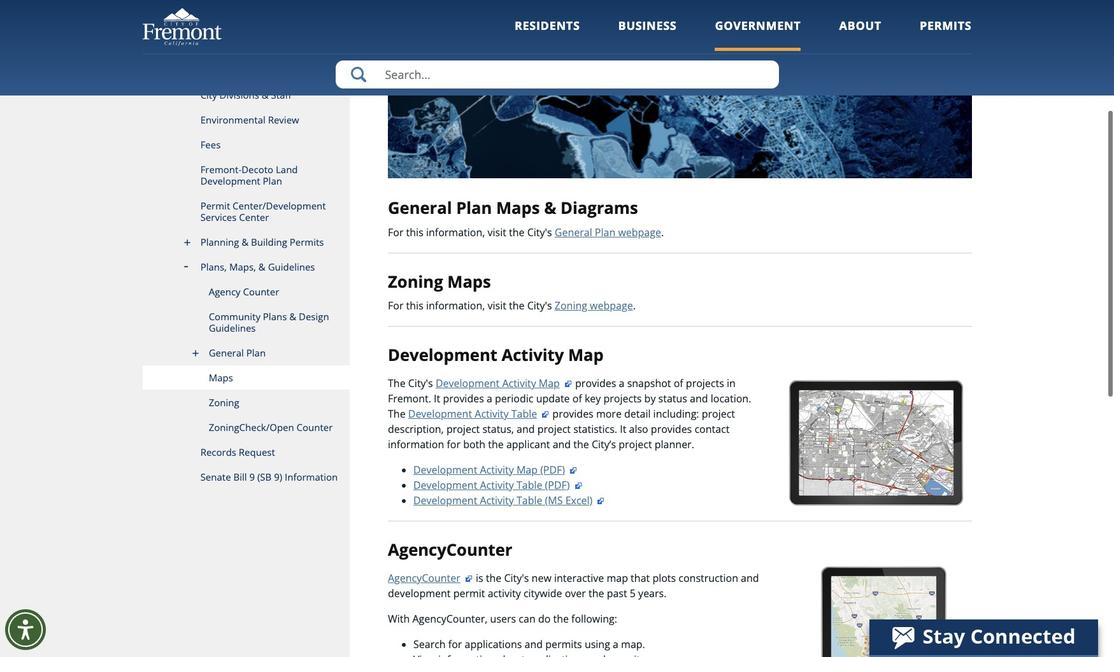 Task type: vqa. For each thing, say whether or not it's contained in the screenshot.
topmost 510-
no



Task type: locate. For each thing, give the bounding box(es) containing it.
about link
[[839, 18, 882, 51]]

stay connected image
[[870, 620, 1097, 656]]

environmental review
[[200, 113, 299, 126]]

information, up zoning maps
[[426, 225, 485, 239]]

0 vertical spatial map
[[568, 344, 604, 367]]

a left the snapshot
[[619, 377, 625, 391]]

this down zoning maps
[[406, 299, 424, 313]]

0 vertical spatial maps
[[496, 197, 540, 219]]

general
[[388, 197, 452, 219], [555, 225, 592, 239], [209, 347, 244, 359]]

0 vertical spatial agencycounter
[[388, 539, 513, 561]]

0 vertical spatial for
[[447, 438, 461, 452]]

records request
[[200, 446, 275, 459]]

counter down plans, maps, & guidelines
[[243, 285, 279, 298]]

planning & building permits
[[200, 236, 324, 249]]

counter inside zoningcheck/open counter link
[[297, 421, 333, 434]]

0 vertical spatial of
[[674, 377, 684, 391]]

& up for this information, visit the city's general plan webpage .
[[544, 197, 557, 219]]

1 vertical spatial for
[[448, 638, 462, 652]]

1 vertical spatial a
[[487, 392, 492, 406]]

0 vertical spatial webpage
[[618, 225, 661, 239]]

city divisions & staff link
[[142, 83, 350, 108]]

1 vertical spatial visit
[[488, 299, 506, 313]]

map.
[[621, 638, 645, 652]]

and up applicant
[[517, 423, 535, 437]]

1 vertical spatial table
[[517, 479, 543, 493]]

residents
[[515, 18, 580, 33]]

maps down general plan
[[209, 371, 233, 384]]

table
[[511, 407, 537, 421], [517, 479, 543, 493], [517, 494, 543, 508]]

2 horizontal spatial general
[[555, 225, 592, 239]]

1 vertical spatial this
[[406, 299, 424, 313]]

permits right building
[[290, 236, 324, 249]]

0 horizontal spatial .
[[633, 299, 636, 313]]

map down applicant
[[517, 463, 538, 477]]

0 vertical spatial zoning
[[388, 271, 443, 293]]

activity up status,
[[475, 407, 509, 421]]

0 vertical spatial table
[[511, 407, 537, 421]]

in
[[727, 377, 736, 391]]

0 horizontal spatial general
[[209, 347, 244, 359]]

webpage
[[618, 225, 661, 239], [590, 299, 633, 313]]

& for community plans & design guidelines
[[289, 310, 296, 323]]

map inside "development activity map (pdf) development activity table (pdf) development activity table (ms excel)"
[[517, 463, 538, 477]]

general inside general plan link
[[209, 347, 244, 359]]

development activity map (pdf) development activity table (pdf) development activity table (ms excel)
[[414, 463, 593, 508]]

1 vertical spatial general
[[555, 225, 592, 239]]

information,
[[426, 225, 485, 239], [426, 299, 485, 313]]

of up status at right bottom
[[674, 377, 684, 391]]

development
[[200, 175, 260, 187], [388, 344, 498, 367], [436, 377, 500, 391], [408, 407, 472, 421], [414, 463, 477, 477], [414, 479, 477, 493], [414, 494, 477, 508]]

0 horizontal spatial counter
[[243, 285, 279, 298]]

diagrams
[[561, 197, 638, 219]]

and right status at right bottom
[[690, 392, 708, 406]]

2 vertical spatial general
[[209, 347, 244, 359]]

1 vertical spatial permits
[[290, 236, 324, 249]]

planner.
[[655, 438, 694, 452]]

projects
[[686, 377, 724, 391], [604, 392, 642, 406]]

years.
[[639, 587, 667, 601]]

a left map.
[[613, 638, 619, 652]]

1 vertical spatial it
[[620, 423, 627, 437]]

more
[[596, 407, 622, 421]]

visit down the general plan maps & diagrams
[[488, 225, 506, 239]]

2 vertical spatial zoning
[[209, 396, 239, 409]]

agencycounter up agencycounter link
[[388, 539, 513, 561]]

it right fremont.
[[434, 392, 440, 406]]

search for applications and permits using a map.
[[414, 638, 645, 652]]

for for for this information, visit the city's general plan webpage .
[[388, 225, 404, 239]]

table left (ms
[[517, 494, 543, 508]]

0 vertical spatial information,
[[426, 225, 485, 239]]

it
[[434, 392, 440, 406], [620, 423, 627, 437]]

0 vertical spatial guidelines
[[268, 261, 315, 273]]

plan up maps "link"
[[246, 347, 266, 359]]

and inside 'provides a snapshot of projects in fremont. it provides a periodic update of key projects by status and location. the'
[[690, 392, 708, 406]]

maps up for this information, visit the city's zoning webpage . at top
[[447, 271, 491, 293]]

and down can
[[525, 638, 543, 652]]

1 vertical spatial the
[[388, 407, 406, 421]]

it inside provides more detail including: project description, project status, and project statistics. it also provides contact information for both the applicant and the city's project planner.
[[620, 423, 627, 437]]

1 vertical spatial maps
[[447, 271, 491, 293]]

0 horizontal spatial of
[[573, 392, 582, 406]]

senate
[[200, 471, 231, 484]]

guidelines inside the plans, maps, & guidelines link
[[268, 261, 315, 273]]

center
[[239, 211, 269, 224]]

provides
[[575, 377, 616, 391], [443, 392, 484, 406], [553, 407, 594, 421], [651, 423, 692, 437]]

1 vertical spatial projects
[[604, 392, 642, 406]]

fremont-
[[200, 163, 242, 176]]

1 horizontal spatial zoning
[[388, 271, 443, 293]]

zoning
[[388, 271, 443, 293], [555, 299, 587, 313], [209, 396, 239, 409]]

this up zoning maps
[[406, 225, 424, 239]]

city's up the activity
[[504, 571, 529, 585]]

plan up center/development
[[263, 175, 282, 187]]

1 agencycounter from the top
[[388, 539, 513, 561]]

visit for general plan webpage
[[488, 225, 506, 239]]

applicant
[[506, 438, 550, 452]]

for left 'both'
[[447, 438, 461, 452]]

1 vertical spatial information,
[[426, 299, 485, 313]]

plots
[[653, 571, 676, 585]]

development activity table link
[[408, 407, 550, 421]]

1 vertical spatial counter
[[297, 421, 333, 434]]

1 for from the top
[[388, 225, 404, 239]]

the up development activity map
[[509, 299, 525, 313]]

1 the from the top
[[388, 377, 406, 391]]

2 vertical spatial a
[[613, 638, 619, 652]]

0 vertical spatial .
[[661, 225, 664, 239]]

records request link
[[142, 440, 350, 465]]

1 visit from the top
[[488, 225, 506, 239]]

review
[[268, 113, 299, 126]]

for this information, visit the city's zoning webpage .
[[388, 299, 636, 313]]

2 vertical spatial maps
[[209, 371, 233, 384]]

2 horizontal spatial map
[[568, 344, 604, 367]]

2 this from the top
[[406, 299, 424, 313]]

description,
[[388, 423, 444, 437]]

visit up development activity map
[[488, 299, 506, 313]]

1 horizontal spatial map
[[539, 377, 560, 391]]

2 visit from the top
[[488, 299, 506, 313]]

fremont-decoto land development plan link
[[142, 157, 350, 194]]

activity up periodic
[[502, 377, 536, 391]]

table up development activity table (ms excel) link
[[517, 479, 543, 493]]

1 horizontal spatial guidelines
[[268, 261, 315, 273]]

information, down zoning maps
[[426, 299, 485, 313]]

visit
[[488, 225, 506, 239], [488, 299, 506, 313]]

the down fremont.
[[388, 407, 406, 421]]

0 vertical spatial this
[[406, 225, 424, 239]]

1 vertical spatial for
[[388, 299, 404, 313]]

business
[[618, 18, 677, 33]]

development activity map
[[388, 344, 604, 367]]

general for general plan maps & diagrams
[[388, 197, 452, 219]]

and right applicant
[[553, 438, 571, 452]]

plans, maps, & guidelines link
[[142, 255, 350, 280]]

for right search on the left bottom of the page
[[448, 638, 462, 652]]

1 vertical spatial (pdf)
[[545, 479, 570, 493]]

2 information, from the top
[[426, 299, 485, 313]]

table down periodic
[[511, 407, 537, 421]]

guidelines down building
[[268, 261, 315, 273]]

0 vertical spatial the
[[388, 377, 406, 391]]

1 vertical spatial .
[[633, 299, 636, 313]]

development inside fremont-decoto land development plan
[[200, 175, 260, 187]]

for this information, visit the city's general plan webpage .
[[388, 225, 664, 239]]

0 vertical spatial counter
[[243, 285, 279, 298]]

0 vertical spatial it
[[434, 392, 440, 406]]

guidelines
[[268, 261, 315, 273], [209, 322, 256, 335]]

fees
[[200, 138, 221, 151]]

city's up fremont.
[[408, 377, 433, 391]]

location.
[[711, 392, 751, 406]]

& right plans
[[289, 310, 296, 323]]

counter up information
[[297, 421, 333, 434]]

0 horizontal spatial zoning
[[209, 396, 239, 409]]

map for development activity map (pdf) development activity table (pdf) development activity table (ms excel)
[[517, 463, 538, 477]]

1 horizontal spatial it
[[620, 423, 627, 437]]

activity down development activity table (pdf) link
[[480, 494, 514, 508]]

1 horizontal spatial counter
[[297, 421, 333, 434]]

1 this from the top
[[406, 225, 424, 239]]

permits down the + link
[[920, 18, 972, 33]]

city's left zoning webpage link
[[527, 299, 552, 313]]

both
[[463, 438, 486, 452]]

0 vertical spatial general
[[388, 197, 452, 219]]

& inside community plans & design guidelines
[[289, 310, 296, 323]]

can
[[519, 612, 536, 626]]

0 horizontal spatial map
[[517, 463, 538, 477]]

1 horizontal spatial permits
[[920, 18, 972, 33]]

maps
[[496, 197, 540, 219], [447, 271, 491, 293], [209, 371, 233, 384]]

1 vertical spatial agencycounter
[[388, 571, 461, 585]]

1 horizontal spatial a
[[613, 638, 619, 652]]

& left staff
[[262, 89, 269, 101]]

2 vertical spatial map
[[517, 463, 538, 477]]

the up fremont.
[[388, 377, 406, 391]]

map
[[607, 571, 628, 585]]

counter
[[243, 285, 279, 298], [297, 421, 333, 434]]

of left key
[[573, 392, 582, 406]]

permit
[[453, 587, 485, 601]]

map up key
[[568, 344, 604, 367]]

citywide
[[524, 587, 562, 601]]

provides up planner.
[[651, 423, 692, 437]]

1 vertical spatial zoning
[[555, 299, 587, 313]]

0 horizontal spatial guidelines
[[209, 322, 256, 335]]

1 vertical spatial map
[[539, 377, 560, 391]]

maps up for this information, visit the city's general plan webpage .
[[496, 197, 540, 219]]

status
[[659, 392, 687, 406]]

activity
[[502, 344, 564, 367], [502, 377, 536, 391], [475, 407, 509, 421], [480, 463, 514, 477], [480, 479, 514, 493], [480, 494, 514, 508]]

agencycounter up development
[[388, 571, 461, 585]]

0 vertical spatial a
[[619, 377, 625, 391]]

0 vertical spatial for
[[388, 225, 404, 239]]

plan up for this information, visit the city's general plan webpage .
[[456, 197, 492, 219]]

activity up development activity table (pdf) link
[[480, 463, 514, 477]]

guidelines up general plan
[[209, 322, 256, 335]]

& right maps,
[[259, 261, 266, 273]]

search
[[414, 638, 446, 652]]

map for development activity map
[[568, 344, 604, 367]]

a
[[619, 377, 625, 391], [487, 392, 492, 406], [613, 638, 619, 652]]

feedback
[[861, 2, 897, 14]]

of
[[674, 377, 684, 391], [573, 392, 582, 406]]

& for plans, maps, & guidelines
[[259, 261, 266, 273]]

provides down key
[[553, 407, 594, 421]]

senate bill 9 (sb 9) information
[[200, 471, 338, 484]]

2 for from the top
[[388, 299, 404, 313]]

size:
[[926, 3, 943, 15]]

counter inside "agency counter" 'link'
[[243, 285, 279, 298]]

0 vertical spatial projects
[[686, 377, 724, 391]]

counter for agency counter
[[243, 285, 279, 298]]

zoning for zoning maps
[[388, 271, 443, 293]]

permits link
[[920, 18, 972, 51]]

is the city's new interactive map that plots construction and development permit activity citywide over the past 5 years.
[[388, 571, 759, 601]]

counter for zoningcheck/open counter
[[297, 421, 333, 434]]

the
[[388, 377, 406, 391], [388, 407, 406, 421]]

and
[[690, 392, 708, 406], [517, 423, 535, 437], [553, 438, 571, 452], [741, 571, 759, 585], [525, 638, 543, 652]]

1 horizontal spatial projects
[[686, 377, 724, 391]]

0 horizontal spatial it
[[434, 392, 440, 406]]

maps inside "link"
[[209, 371, 233, 384]]

projects up more
[[604, 392, 642, 406]]

a up 'development activity table' link
[[487, 392, 492, 406]]

1 horizontal spatial of
[[674, 377, 684, 391]]

projects left in
[[686, 377, 724, 391]]

9)
[[274, 471, 282, 484]]

planning
[[200, 236, 239, 249]]

and right construction
[[741, 571, 759, 585]]

2 horizontal spatial maps
[[496, 197, 540, 219]]

.
[[661, 225, 664, 239], [633, 299, 636, 313]]

request
[[239, 446, 275, 459]]

it left also at the bottom of the page
[[620, 423, 627, 437]]

plan down diagrams
[[595, 225, 616, 239]]

(sb
[[257, 471, 272, 484]]

2 the from the top
[[388, 407, 406, 421]]

building
[[251, 236, 287, 249]]

0 horizontal spatial projects
[[604, 392, 642, 406]]

1 information, from the top
[[426, 225, 485, 239]]

0 horizontal spatial maps
[[209, 371, 233, 384]]

map up update
[[539, 377, 560, 391]]

provides up development activity table
[[443, 392, 484, 406]]

1 horizontal spatial general
[[388, 197, 452, 219]]

1 vertical spatial guidelines
[[209, 322, 256, 335]]

0 vertical spatial visit
[[488, 225, 506, 239]]



Task type: describe. For each thing, give the bounding box(es) containing it.
planning & building permits link
[[142, 230, 350, 255]]

following:
[[572, 612, 617, 626]]

project up contact
[[702, 407, 735, 421]]

project up applicant
[[538, 423, 571, 437]]

zoning for zoning link
[[209, 396, 239, 409]]

general plan link
[[142, 341, 350, 366]]

agencycounter link
[[388, 571, 473, 585]]

general plan maps & diagrams
[[388, 197, 638, 219]]

and inside is the city's new interactive map that plots construction and development permit activity citywide over the past 5 years.
[[741, 571, 759, 585]]

permits
[[546, 638, 582, 652]]

with
[[388, 612, 410, 626]]

key
[[585, 392, 601, 406]]

agency counter link
[[142, 280, 350, 305]]

feedback link
[[847, 2, 897, 14]]

that
[[631, 571, 650, 585]]

0 vertical spatial (pdf)
[[540, 463, 565, 477]]

divisions
[[220, 89, 259, 101]]

periodic
[[495, 392, 534, 406]]

project down development activity table
[[447, 423, 480, 437]]

by
[[645, 392, 656, 406]]

(ms
[[545, 494, 563, 508]]

the right do
[[553, 612, 569, 626]]

1 vertical spatial webpage
[[590, 299, 633, 313]]

0 horizontal spatial permits
[[290, 236, 324, 249]]

project down also at the bottom of the page
[[619, 438, 652, 452]]

city's
[[592, 438, 616, 452]]

new
[[532, 571, 552, 585]]

- link
[[962, 3, 975, 14]]

information
[[388, 438, 444, 452]]

development activity map link
[[436, 377, 573, 391]]

provides a snapshot of projects in fremont. it provides a periodic update of key projects by status and location. the
[[388, 377, 751, 421]]

zoningcheck/open counter
[[209, 421, 333, 434]]

residents link
[[515, 18, 580, 51]]

permit center/development services center link
[[142, 194, 350, 230]]

activity down development activity map (pdf) link
[[480, 479, 514, 493]]

community plans & design guidelines link
[[142, 305, 350, 341]]

the left past
[[589, 587, 604, 601]]

the city's development activity map
[[388, 377, 560, 391]]

development activity table (pdf) link
[[414, 479, 583, 493]]

map image
[[388, 29, 972, 178]]

1 horizontal spatial maps
[[447, 271, 491, 293]]

contact
[[695, 423, 730, 437]]

the down statistics.
[[574, 438, 589, 452]]

users
[[490, 612, 516, 626]]

agencycounter image
[[816, 567, 953, 658]]

for for for this information, visit the city's zoning webpage .
[[388, 299, 404, 313]]

for inside provides more detail including: project description, project status, and project statistics. it also provides contact information for both the applicant and the city's project planner.
[[447, 438, 461, 452]]

agency
[[209, 285, 241, 298]]

city
[[200, 89, 217, 101]]

community
[[209, 310, 261, 323]]

senate bill 9 (sb 9) information link
[[142, 465, 350, 490]]

visit for zoning webpage
[[488, 299, 506, 313]]

using
[[585, 638, 610, 652]]

agency counter
[[209, 285, 279, 298]]

0 horizontal spatial a
[[487, 392, 492, 406]]

+
[[958, 3, 963, 14]]

development
[[388, 587, 451, 601]]

maps link
[[142, 366, 350, 391]]

Search text field
[[335, 61, 779, 89]]

zoningcheck/open counter link
[[142, 415, 350, 440]]

staff
[[271, 89, 292, 101]]

the inside 'provides a snapshot of projects in fremont. it provides a periodic update of key projects by status and location. the'
[[388, 407, 406, 421]]

with agencycounter, users can do the following:
[[388, 612, 617, 626]]

2 agencycounter from the top
[[388, 571, 461, 585]]

plan inside fremont-decoto land development plan
[[263, 175, 282, 187]]

environmental
[[200, 113, 266, 126]]

permit
[[200, 199, 230, 212]]

general for general plan
[[209, 347, 244, 359]]

do
[[538, 612, 551, 626]]

records
[[200, 446, 236, 459]]

general plan
[[209, 347, 266, 359]]

zoning webpage link
[[555, 299, 633, 313]]

provides up key
[[575, 377, 616, 391]]

is
[[476, 571, 483, 585]]

detail
[[624, 407, 651, 421]]

zoning link
[[142, 391, 350, 415]]

1 horizontal spatial .
[[661, 225, 664, 239]]

development activity table
[[408, 407, 537, 421]]

center/development
[[233, 199, 326, 212]]

plans
[[263, 310, 287, 323]]

environmental review link
[[142, 108, 350, 133]]

past
[[607, 587, 627, 601]]

city's inside is the city's new interactive map that plots construction and development permit activity citywide over the past 5 years.
[[504, 571, 529, 585]]

over
[[565, 587, 586, 601]]

this for for this information, visit the city's zoning webpage .
[[406, 299, 424, 313]]

& left building
[[242, 236, 249, 249]]

city divisions & staff
[[200, 89, 292, 101]]

update
[[536, 392, 570, 406]]

& for city divisions & staff
[[262, 89, 269, 101]]

snapshot
[[627, 377, 671, 391]]

community plans & design guidelines
[[209, 310, 329, 335]]

fremont.
[[388, 392, 431, 406]]

the down status,
[[488, 438, 504, 452]]

construction
[[679, 571, 738, 585]]

guidelines inside community plans & design guidelines
[[209, 322, 256, 335]]

this for for this information, visit the city's general plan webpage .
[[406, 225, 424, 239]]

activity
[[488, 587, 521, 601]]

city's down the general plan maps & diagrams
[[527, 225, 552, 239]]

development activity map (pdf) link
[[414, 463, 578, 477]]

2 horizontal spatial zoning
[[555, 299, 587, 313]]

activity up development activity map link
[[502, 344, 564, 367]]

2 vertical spatial table
[[517, 494, 543, 508]]

font size: link
[[907, 3, 943, 15]]

statistics.
[[574, 423, 617, 437]]

provides more detail including: project description, project status, and project statistics. it also provides contact information for both the applicant and the city's project planner.
[[388, 407, 735, 452]]

agencycounter,
[[413, 612, 488, 626]]

business link
[[618, 18, 677, 51]]

information
[[285, 471, 338, 484]]

0 vertical spatial permits
[[920, 18, 972, 33]]

information, for for this information, visit the city's general plan webpage .
[[426, 225, 485, 239]]

development activity map image
[[783, 379, 969, 512]]

zoning maps
[[388, 271, 491, 293]]

status,
[[483, 423, 514, 437]]

the right is
[[486, 571, 502, 585]]

bill
[[234, 471, 247, 484]]

1 vertical spatial of
[[573, 392, 582, 406]]

2 horizontal spatial a
[[619, 377, 625, 391]]

it inside 'provides a snapshot of projects in fremont. it provides a periodic update of key projects by status and location. the'
[[434, 392, 440, 406]]

5
[[630, 587, 636, 601]]

permit center/development services center
[[200, 199, 326, 224]]

fremont-decoto land development plan
[[200, 163, 298, 187]]

interactive
[[554, 571, 604, 585]]

also
[[629, 423, 648, 437]]

government link
[[715, 18, 801, 51]]

design
[[299, 310, 329, 323]]

plans,
[[200, 261, 227, 273]]

+ link
[[948, 3, 963, 14]]

fees link
[[142, 133, 350, 157]]

the down the general plan maps & diagrams
[[509, 225, 525, 239]]

information, for for this information, visit the city's zoning webpage .
[[426, 299, 485, 313]]



